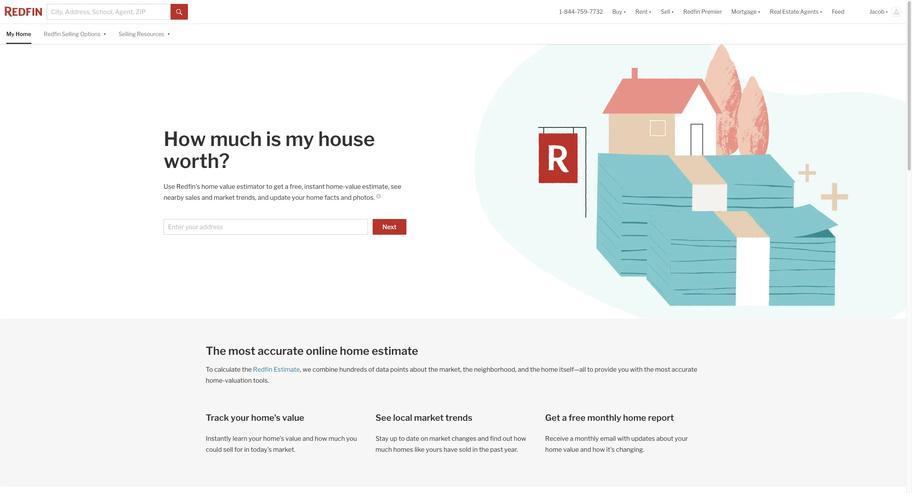 Task type: vqa. For each thing, say whether or not it's contained in the screenshot.
'nearby'
yes



Task type: locate. For each thing, give the bounding box(es) containing it.
get
[[546, 413, 561, 423]]

0 vertical spatial redfin
[[684, 8, 701, 15]]

selling left resources
[[119, 31, 136, 37]]

and inside instantly learn your home's value and how much you could sell for in today's market.
[[303, 435, 314, 443]]

2 vertical spatial market
[[430, 435, 451, 443]]

monthly left "email"
[[575, 435, 599, 443]]

update
[[270, 194, 291, 201]]

value inside instantly learn your home's value and how much you could sell for in today's market.
[[286, 435, 301, 443]]

the
[[242, 366, 252, 373], [429, 366, 438, 373], [463, 366, 473, 373], [530, 366, 540, 373], [645, 366, 654, 373], [479, 446, 489, 454]]

1 vertical spatial market
[[414, 413, 444, 423]]

1 horizontal spatial in
[[473, 446, 478, 454]]

2 horizontal spatial much
[[376, 446, 392, 454]]

1 vertical spatial with
[[618, 435, 630, 443]]

0 vertical spatial monthly
[[588, 413, 622, 423]]

selling left options
[[62, 31, 79, 37]]

1 horizontal spatial much
[[329, 435, 345, 443]]

your up today's
[[249, 435, 262, 443]]

0 horizontal spatial redfin
[[44, 31, 61, 37]]

selling
[[62, 31, 79, 37], [119, 31, 136, 37]]

0 vertical spatial a
[[285, 183, 289, 191]]

0 horizontal spatial to
[[267, 183, 273, 191]]

0 horizontal spatial with
[[618, 435, 630, 443]]

to right up
[[399, 435, 405, 443]]

1 horizontal spatial most
[[656, 366, 671, 373]]

home- down the "to"
[[206, 377, 225, 384]]

value inside receive a monthly email with updates about your home value and how it's changing.
[[564, 446, 579, 454]]

1 horizontal spatial how
[[514, 435, 527, 443]]

▾ right options
[[104, 30, 106, 37]]

selling inside redfin selling options ▾
[[62, 31, 79, 37]]

real estate agents ▾
[[770, 8, 823, 15]]

2 vertical spatial much
[[376, 446, 392, 454]]

find
[[490, 435, 502, 443]]

you inside instantly learn your home's value and how much you could sell for in today's market.
[[347, 435, 357, 443]]

estimate
[[372, 344, 419, 358]]

monthly inside receive a monthly email with updates about your home value and how it's changing.
[[575, 435, 599, 443]]

to
[[267, 183, 273, 191], [588, 366, 594, 373], [399, 435, 405, 443]]

with right 'provide' in the bottom of the page
[[631, 366, 643, 373]]

points
[[390, 366, 409, 373]]

your down free, at the left top
[[292, 194, 305, 201]]

to left get
[[267, 183, 273, 191]]

buy
[[613, 8, 623, 15]]

you right 'provide' in the bottom of the page
[[619, 366, 629, 373]]

home's inside instantly learn your home's value and how much you could sell for in today's market.
[[263, 435, 284, 443]]

1 vertical spatial home-
[[206, 377, 225, 384]]

selling resources link
[[119, 24, 164, 44]]

estimator
[[237, 183, 265, 191]]

estimate,
[[362, 183, 390, 191]]

1 vertical spatial about
[[657, 435, 674, 443]]

how much is my house worth?
[[164, 127, 375, 173]]

you left the stay
[[347, 435, 357, 443]]

0 horizontal spatial you
[[347, 435, 357, 443]]

market inside use redfin's home value estimator to get a free, instant home-value estimate, see nearby sales and market trends, and update your home facts and photos.
[[214, 194, 235, 201]]

about right points on the left of page
[[410, 366, 427, 373]]

submit search image
[[176, 9, 183, 15]]

City, Address, School, Agent, ZIP search field
[[47, 4, 171, 20]]

to left 'provide' in the bottom of the page
[[588, 366, 594, 373]]

2 horizontal spatial redfin
[[684, 8, 701, 15]]

redfin estimate link
[[253, 366, 300, 373]]

photos.
[[353, 194, 375, 201]]

home down receive
[[546, 446, 562, 454]]

redfin selling options ▾
[[44, 30, 106, 37]]

market left 'trends,'
[[214, 194, 235, 201]]

in
[[244, 446, 250, 454], [473, 446, 478, 454]]

▾
[[624, 8, 626, 15], [649, 8, 652, 15], [672, 8, 674, 15], [758, 8, 761, 15], [821, 8, 823, 15], [886, 8, 889, 15], [104, 30, 106, 37], [168, 30, 170, 37]]

facts
[[325, 194, 340, 201]]

0 horizontal spatial about
[[410, 366, 427, 373]]

in right sold
[[473, 446, 478, 454]]

home- up "facts" on the left top of the page
[[326, 183, 345, 191]]

free
[[569, 413, 586, 423]]

0 horizontal spatial a
[[285, 183, 289, 191]]

estate
[[783, 8, 800, 15]]

monthly up "email"
[[588, 413, 622, 423]]

valuation
[[225, 377, 252, 384]]

my home link
[[6, 24, 31, 44]]

instantly
[[206, 435, 231, 443]]

2 horizontal spatial a
[[570, 435, 574, 443]]

redfin right the home
[[44, 31, 61, 37]]

0 vertical spatial you
[[619, 366, 629, 373]]

see
[[376, 413, 392, 423]]

1 horizontal spatial about
[[657, 435, 674, 443]]

home's up instantly learn your home's value and how much you could sell for in today's market.
[[251, 413, 281, 423]]

about down report
[[657, 435, 674, 443]]

market up yours
[[430, 435, 451, 443]]

▾ right rent
[[649, 8, 652, 15]]

out
[[503, 435, 513, 443]]

about
[[410, 366, 427, 373], [657, 435, 674, 443]]

home's
[[251, 413, 281, 423], [263, 435, 284, 443]]

with up changing.
[[618, 435, 630, 443]]

▾ right resources
[[168, 30, 170, 37]]

selling resources ▾
[[119, 30, 170, 37]]

▾ right "agents"
[[821, 8, 823, 15]]

instant
[[305, 183, 325, 191]]

today's
[[251, 446, 272, 454]]

1-844-759-7732 link
[[560, 8, 603, 15]]

get a free monthly home report
[[546, 413, 675, 423]]

1 horizontal spatial with
[[631, 366, 643, 373]]

1 horizontal spatial you
[[619, 366, 629, 373]]

home inside receive a monthly email with updates about your home value and how it's changing.
[[546, 446, 562, 454]]

sell ▾
[[661, 8, 674, 15]]

rent ▾
[[636, 8, 652, 15]]

changing.
[[617, 446, 645, 454]]

1 horizontal spatial selling
[[119, 31, 136, 37]]

redfin left premier
[[684, 8, 701, 15]]

market up on
[[414, 413, 444, 423]]

0 horizontal spatial how
[[315, 435, 327, 443]]

how inside receive a monthly email with updates about your home value and how it's changing.
[[593, 446, 605, 454]]

0 horizontal spatial much
[[210, 127, 262, 151]]

0 vertical spatial accurate
[[258, 344, 304, 358]]

0 vertical spatial much
[[210, 127, 262, 151]]

0 horizontal spatial most
[[229, 344, 256, 358]]

1 vertical spatial a
[[562, 413, 567, 423]]

in inside stay up to date on market changes and find out how much homes like yours have sold in the past year.
[[473, 446, 478, 454]]

1 vertical spatial home's
[[263, 435, 284, 443]]

a inside receive a monthly email with updates about your home value and how it's changing.
[[570, 435, 574, 443]]

▾ right mortgage
[[758, 8, 761, 15]]

0 horizontal spatial home-
[[206, 377, 225, 384]]

home left itself—all
[[542, 366, 558, 373]]

1 vertical spatial most
[[656, 366, 671, 373]]

in right for
[[244, 446, 250, 454]]

your
[[292, 194, 305, 201], [231, 413, 250, 423], [249, 435, 262, 443], [675, 435, 688, 443]]

2 horizontal spatial how
[[593, 446, 605, 454]]

my
[[286, 127, 314, 151]]

redfin up the tools.
[[253, 366, 273, 373]]

home down instant
[[307, 194, 323, 201]]

0 horizontal spatial selling
[[62, 31, 79, 37]]

844-
[[564, 8, 577, 15]]

1 horizontal spatial to
[[399, 435, 405, 443]]

how
[[315, 435, 327, 443], [514, 435, 527, 443], [593, 446, 605, 454]]

2 horizontal spatial to
[[588, 366, 594, 373]]

2 selling from the left
[[119, 31, 136, 37]]

1 vertical spatial monthly
[[575, 435, 599, 443]]

0 horizontal spatial accurate
[[258, 344, 304, 358]]

and inside stay up to date on market changes and find out how much homes like yours have sold in the past year.
[[478, 435, 489, 443]]

2 vertical spatial redfin
[[253, 366, 273, 373]]

0 horizontal spatial in
[[244, 446, 250, 454]]

1 horizontal spatial accurate
[[672, 366, 698, 373]]

0 vertical spatial market
[[214, 194, 235, 201]]

2 vertical spatial to
[[399, 435, 405, 443]]

2 in from the left
[[473, 446, 478, 454]]

1 selling from the left
[[62, 31, 79, 37]]

1-844-759-7732
[[560, 8, 603, 15]]

value up the market.
[[286, 435, 301, 443]]

receive a monthly email with updates about your home value and how it's changing.
[[546, 435, 688, 454]]

1 vertical spatial redfin
[[44, 31, 61, 37]]

it's
[[607, 446, 615, 454]]

agents
[[801, 8, 819, 15]]

home- inside the , we combine hundreds of data points about the market, the neighborhood, and the home itself—all to provide you with the most accurate home-valuation tools.
[[206, 377, 225, 384]]

calculate
[[214, 366, 241, 373]]

0 vertical spatial home-
[[326, 183, 345, 191]]

0 vertical spatial with
[[631, 366, 643, 373]]

redfin inside 'button'
[[684, 8, 701, 15]]

is
[[266, 127, 281, 151]]

1 horizontal spatial home-
[[326, 183, 345, 191]]

feed button
[[828, 0, 866, 24]]

redfin inside redfin selling options ▾
[[44, 31, 61, 37]]

home up "updates" at the bottom right
[[624, 413, 647, 423]]

stay
[[376, 435, 389, 443]]

1 in from the left
[[244, 446, 250, 454]]

sell
[[661, 8, 671, 15]]

value down receive
[[564, 446, 579, 454]]

Enter your address search field
[[164, 219, 368, 235]]

your right "updates" at the bottom right
[[675, 435, 688, 443]]

real estate agents ▾ link
[[770, 0, 823, 24]]

your inside receive a monthly email with updates about your home value and how it's changing.
[[675, 435, 688, 443]]

2 vertical spatial a
[[570, 435, 574, 443]]

1 horizontal spatial a
[[562, 413, 567, 423]]

home inside the , we combine hundreds of data points about the market, the neighborhood, and the home itself—all to provide you with the most accurate home-valuation tools.
[[542, 366, 558, 373]]

0 vertical spatial to
[[267, 183, 273, 191]]

1 vertical spatial to
[[588, 366, 594, 373]]

and inside receive a monthly email with updates about your home value and how it's changing.
[[581, 446, 592, 454]]

hundreds
[[340, 366, 367, 373]]

home's up the market.
[[263, 435, 284, 443]]

0 vertical spatial about
[[410, 366, 427, 373]]

with
[[631, 366, 643, 373], [618, 435, 630, 443]]

a for get
[[562, 413, 567, 423]]

1 vertical spatial you
[[347, 435, 357, 443]]

1 vertical spatial accurate
[[672, 366, 698, 373]]

rent ▾ button
[[631, 0, 657, 24]]

in inside instantly learn your home's value and how much you could sell for in today's market.
[[244, 446, 250, 454]]

home up 'hundreds'
[[340, 344, 370, 358]]

most inside the , we combine hundreds of data points about the market, the neighborhood, and the home itself—all to provide you with the most accurate home-valuation tools.
[[656, 366, 671, 373]]

feed
[[833, 8, 845, 15]]

759-
[[577, 8, 590, 15]]

tools.
[[253, 377, 269, 384]]

▾ inside selling resources ▾
[[168, 30, 170, 37]]

to calculate the redfin estimate
[[206, 366, 300, 373]]

with inside the , we combine hundreds of data points about the market, the neighborhood, and the home itself—all to provide you with the most accurate home-valuation tools.
[[631, 366, 643, 373]]

home right redfin's
[[202, 183, 218, 191]]

monthly
[[588, 413, 622, 423], [575, 435, 599, 443]]

mortgage
[[732, 8, 757, 15]]

1 vertical spatial much
[[329, 435, 345, 443]]

0 vertical spatial most
[[229, 344, 256, 358]]



Task type: describe. For each thing, give the bounding box(es) containing it.
▾ right sell
[[672, 8, 674, 15]]

value up instantly learn your home's value and how much you could sell for in today's market.
[[282, 413, 305, 423]]

could
[[206, 446, 222, 454]]

mortgage ▾ button
[[732, 0, 761, 24]]

year.
[[505, 446, 518, 454]]

a for receive
[[570, 435, 574, 443]]

combine
[[313, 366, 338, 373]]

trends,
[[236, 194, 257, 201]]

my
[[6, 31, 14, 37]]

▾ right jacob
[[886, 8, 889, 15]]

of
[[369, 366, 375, 373]]

accurate inside the , we combine hundreds of data points about the market, the neighborhood, and the home itself—all to provide you with the most accurate home-valuation tools.
[[672, 366, 698, 373]]

your inside instantly learn your home's value and how much you could sell for in today's market.
[[249, 435, 262, 443]]

how inside stay up to date on market changes and find out how much homes like yours have sold in the past year.
[[514, 435, 527, 443]]

the most accurate online home estimate
[[206, 344, 419, 358]]

your inside use redfin's home value estimator to get a free, instant home-value estimate, see nearby sales and market trends, and update your home facts and photos.
[[292, 194, 305, 201]]

stay up to date on market changes and find out how much homes like yours have sold in the past year.
[[376, 435, 527, 454]]

local
[[393, 413, 413, 423]]

next button
[[373, 219, 407, 235]]

mortgage ▾
[[732, 8, 761, 15]]

sold
[[459, 446, 472, 454]]

about inside the , we combine hundreds of data points about the market, the neighborhood, and the home itself—all to provide you with the most accurate home-valuation tools.
[[410, 366, 427, 373]]

learn
[[233, 435, 247, 443]]

how inside instantly learn your home's value and how much you could sell for in today's market.
[[315, 435, 327, 443]]

trends
[[446, 413, 473, 423]]

date
[[406, 435, 420, 443]]

jacob ▾
[[870, 8, 889, 15]]

estimate
[[274, 366, 300, 373]]

to inside the , we combine hundreds of data points about the market, the neighborhood, and the home itself—all to provide you with the most accurate home-valuation tools.
[[588, 366, 594, 373]]

up
[[390, 435, 398, 443]]

buy ▾ button
[[608, 0, 631, 24]]

buy ▾
[[613, 8, 626, 15]]

market inside stay up to date on market changes and find out how much homes like yours have sold in the past year.
[[430, 435, 451, 443]]

much inside instantly learn your home's value and how much you could sell for in today's market.
[[329, 435, 345, 443]]

sell ▾ button
[[661, 0, 674, 24]]

market,
[[440, 366, 462, 373]]

provide
[[595, 366, 617, 373]]

a inside use redfin's home value estimator to get a free, instant home-value estimate, see nearby sales and market trends, and update your home facts and photos.
[[285, 183, 289, 191]]

▾ inside "dropdown button"
[[821, 8, 823, 15]]

1 horizontal spatial redfin
[[253, 366, 273, 373]]

premier
[[702, 8, 723, 15]]

next
[[383, 223, 397, 231]]

redfin premier button
[[679, 0, 727, 24]]

▾ right buy
[[624, 8, 626, 15]]

hero banner image
[[459, 44, 907, 319]]

receive
[[546, 435, 569, 443]]

jacob
[[870, 8, 885, 15]]

have
[[444, 446, 458, 454]]

see
[[391, 183, 402, 191]]

updates
[[632, 435, 656, 443]]

like
[[415, 446, 425, 454]]

report
[[649, 413, 675, 423]]

changes
[[452, 435, 477, 443]]

value up photos.
[[345, 183, 361, 191]]

email
[[601, 435, 616, 443]]

for
[[235, 446, 243, 454]]

use
[[164, 183, 175, 191]]

redfin for redfin premier
[[684, 8, 701, 15]]

you inside the , we combine hundreds of data points about the market, the neighborhood, and the home itself—all to provide you with the most accurate home-valuation tools.
[[619, 366, 629, 373]]

value left the estimator
[[220, 183, 235, 191]]

my home
[[6, 31, 31, 37]]

online
[[306, 344, 338, 358]]

instantly learn your home's value and how much you could sell for in today's market.
[[206, 435, 357, 454]]

sell
[[223, 446, 233, 454]]

itself—all
[[560, 366, 586, 373]]

redfin for redfin selling options ▾
[[44, 31, 61, 37]]

the inside stay up to date on market changes and find out how much homes like yours have sold in the past year.
[[479, 446, 489, 454]]

much inside how much is my house worth?
[[210, 127, 262, 151]]

buy ▾ button
[[613, 0, 626, 24]]

real
[[770, 8, 782, 15]]

see local market trends
[[376, 413, 473, 423]]

past
[[491, 446, 503, 454]]

selling inside selling resources ▾
[[119, 31, 136, 37]]

neighborhood,
[[474, 366, 517, 373]]

redfin selling options link
[[44, 24, 100, 44]]

sell ▾ button
[[657, 0, 679, 24]]

1-
[[560, 8, 564, 15]]

home
[[16, 31, 31, 37]]

0 vertical spatial home's
[[251, 413, 281, 423]]

we
[[303, 366, 311, 373]]

nearby
[[164, 194, 184, 201]]

7732
[[590, 8, 603, 15]]

homes
[[394, 446, 414, 454]]

options
[[80, 31, 100, 37]]

home- inside use redfin's home value estimator to get a free, instant home-value estimate, see nearby sales and market trends, and update your home facts and photos.
[[326, 183, 345, 191]]

to inside stay up to date on market changes and find out how much homes like yours have sold in the past year.
[[399, 435, 405, 443]]

resources
[[137, 31, 164, 37]]

to
[[206, 366, 213, 373]]

about inside receive a monthly email with updates about your home value and how it's changing.
[[657, 435, 674, 443]]

house
[[318, 127, 375, 151]]

track your home's value
[[206, 413, 305, 423]]

sales
[[185, 194, 200, 201]]

disclaimer image
[[377, 194, 381, 199]]

worth?
[[164, 149, 230, 173]]

much inside stay up to date on market changes and find out how much homes like yours have sold in the past year.
[[376, 446, 392, 454]]

use redfin's home value estimator to get a free, instant home-value estimate, see nearby sales and market trends, and update your home facts and photos.
[[164, 183, 402, 201]]

your up learn
[[231, 413, 250, 423]]

and inside the , we combine hundreds of data points about the market, the neighborhood, and the home itself—all to provide you with the most accurate home-valuation tools.
[[518, 366, 529, 373]]

yours
[[426, 446, 443, 454]]

rent ▾ button
[[636, 0, 652, 24]]

mortgage ▾ button
[[727, 0, 766, 24]]

data
[[376, 366, 389, 373]]

▾ inside redfin selling options ▾
[[104, 30, 106, 37]]

real estate agents ▾ button
[[766, 0, 828, 24]]

with inside receive a monthly email with updates about your home value and how it's changing.
[[618, 435, 630, 443]]

to inside use redfin's home value estimator to get a free, instant home-value estimate, see nearby sales and market trends, and update your home facts and photos.
[[267, 183, 273, 191]]

redfin's
[[176, 183, 200, 191]]



